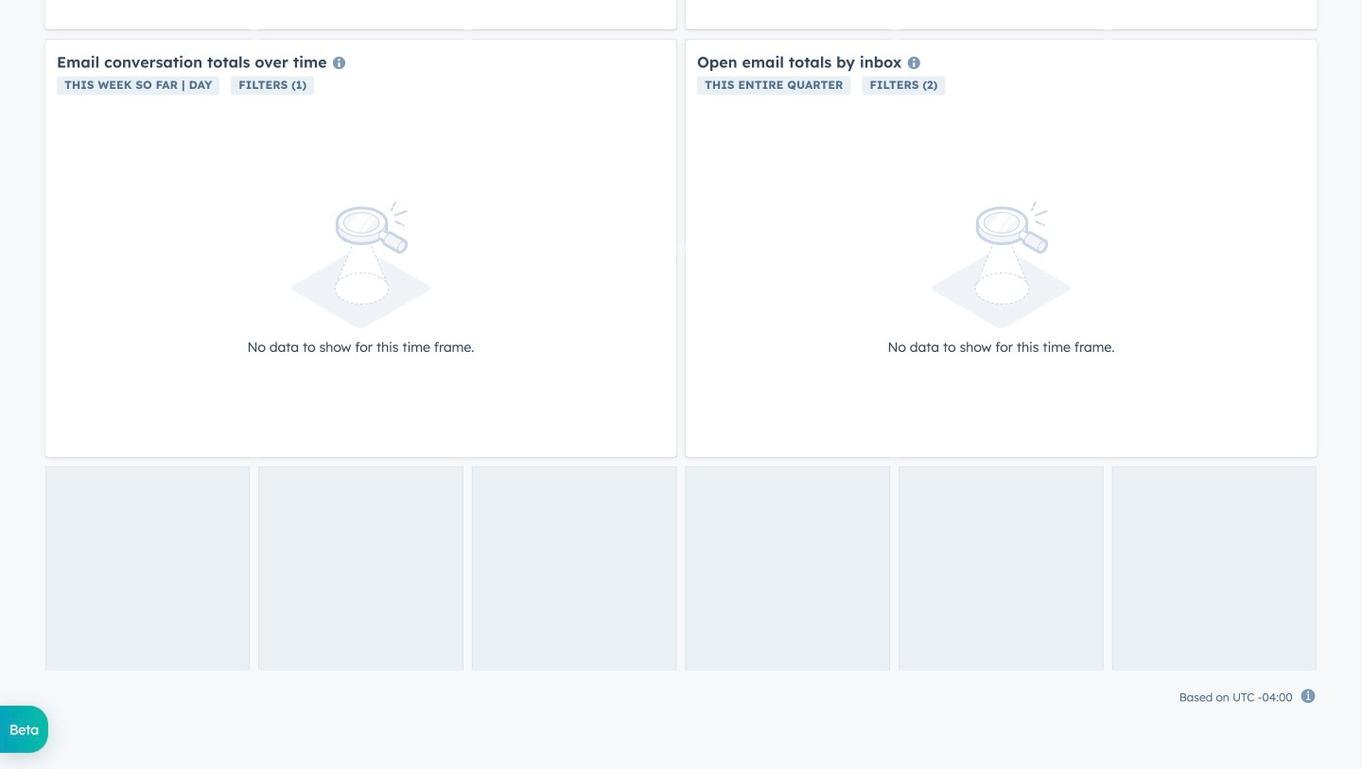 Task type: locate. For each thing, give the bounding box(es) containing it.
email average time to close by rep element
[[686, 0, 1317, 29]]

email closed totals by rep element
[[45, 0, 677, 29]]



Task type: vqa. For each thing, say whether or not it's contained in the screenshot.
right Create
no



Task type: describe. For each thing, give the bounding box(es) containing it.
email conversation totals over time element
[[45, 40, 677, 457]]

open email totals by inbox element
[[686, 40, 1317, 457]]



